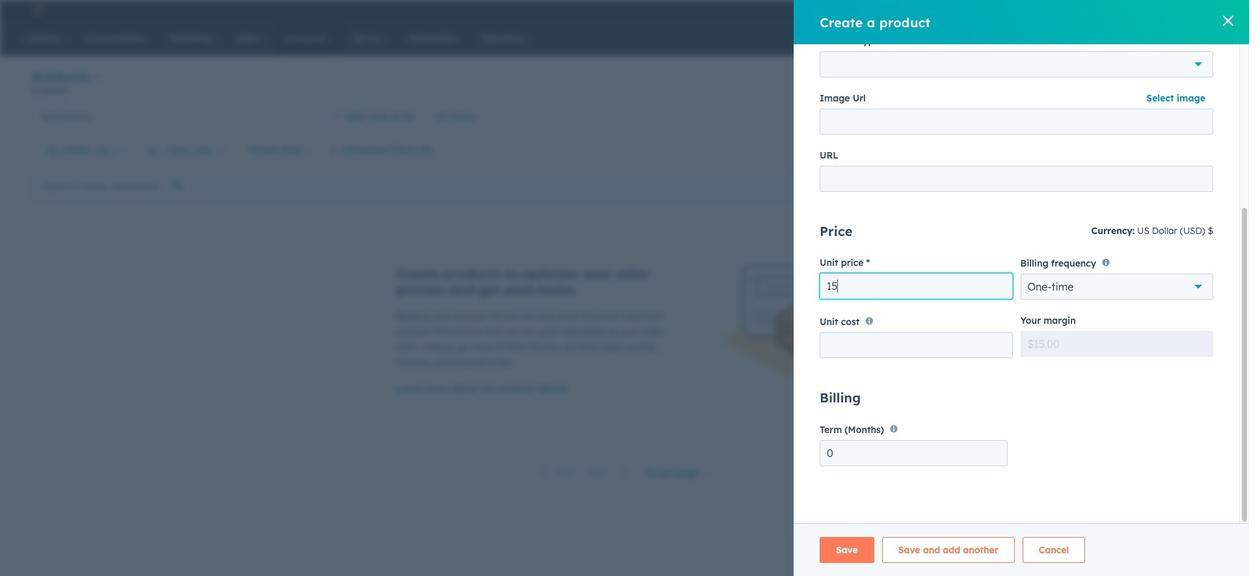 Task type: describe. For each thing, give the bounding box(es) containing it.
jacob simon image
[[1156, 5, 1168, 16]]

marketplaces image
[[1058, 6, 1070, 18]]

pagination navigation
[[533, 465, 637, 482]]

close image
[[1223, 16, 1234, 26]]



Task type: vqa. For each thing, say whether or not it's contained in the screenshot.
Marketplaces IMAGE
yes



Task type: locate. For each thing, give the bounding box(es) containing it.
banner
[[31, 68, 1218, 103]]

None text field
[[820, 273, 1013, 299], [1021, 331, 1214, 358], [820, 332, 1013, 358], [820, 273, 1013, 299], [1021, 331, 1214, 358], [820, 332, 1013, 358]]

None text field
[[820, 441, 1008, 467]]

Search HubSpot search field
[[1057, 27, 1204, 49]]

menu
[[963, 0, 1234, 21]]

dialog
[[794, 0, 1250, 577]]

Search name, description, or SKU search field
[[34, 174, 193, 198]]

None text field
[[820, 109, 1214, 135], [820, 166, 1214, 192], [820, 109, 1214, 135], [820, 166, 1214, 192]]



